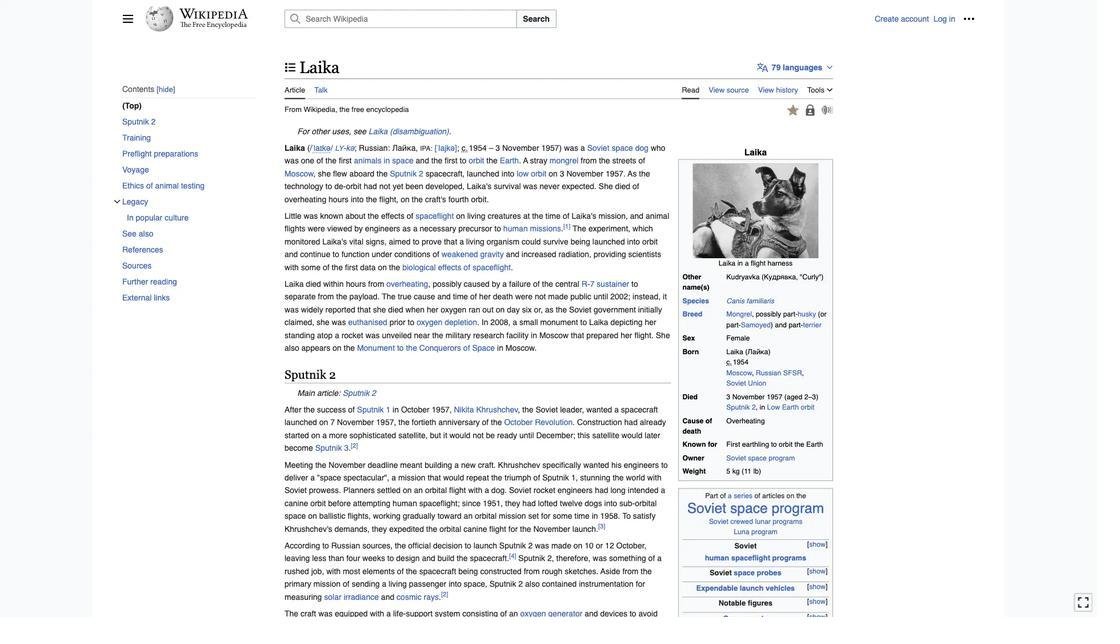 Task type: describe. For each thing, give the bounding box(es) containing it.
a left failure
[[503, 279, 507, 289]]

for inside 2 also contained instrumentation for measuring
[[636, 580, 645, 589]]

had up set
[[523, 499, 536, 508]]

kə
[[346, 143, 355, 153]]

of down design
[[397, 567, 404, 576]]

part- for mongrel , possibly part- husky
[[783, 310, 798, 318]]

space inside the animals in space and the first to orbit the earth . a stray mongrel from the streets of moscow , she flew aboard the sputnik 2 spacecraft, launched into low orbit
[[392, 156, 414, 165]]

space inside 1, stunning the world with soviet prowess. planners settled on an orbital flight with a dog. soviet rocket engineers had long intended a canine orbit before attempting human spaceflight; since 1951, they had lofted twelve dogs into sub-orbital space on ballistic flights, working gradually toward an orbital mission set for some time in 1958. to satisfy khrushchev's demands, they expedited the orbital canine flight for the november launch.
[[285, 512, 306, 521]]

( for /
[[307, 143, 310, 153]]

1 vertical spatial program
[[772, 501, 824, 517]]

soviet down triumph on the bottom left of page
[[509, 486, 532, 495]]

in inside . in 2008, a small monument to laika depicting her standing atop a rocket was unveiled near the military research facility in moscow that prepared her flight. she also appears on the
[[531, 331, 537, 340]]

on inside and increased radiation, providing scientists with some of the first data on the
[[378, 263, 387, 272]]

the left central
[[542, 279, 553, 289]]

earth for .
[[500, 156, 519, 165]]

launch.
[[573, 524, 598, 533]]

since
[[462, 499, 481, 508]]

to down unveiled
[[397, 343, 404, 353]]

sputnik up training
[[122, 117, 149, 126]]

weeks
[[362, 554, 385, 563]]

0 vertical spatial [2] link
[[351, 442, 358, 449]]

moscow.
[[506, 343, 537, 353]]

0 vertical spatial )
[[771, 321, 773, 329]]

after the success of sputnik 1 in october 1957, nikita khrushchev
[[285, 405, 518, 414]]

from down something
[[623, 567, 639, 576]]

was inside "on 3 november 1957. as the technology to de-orbit had not yet been developed, laika's survival was never expected. she died of overheating hours into the flight, on the craft's fourth orbit."
[[523, 182, 538, 191]]

the up little was known about the effects of spaceflight
[[366, 195, 377, 204]]

government
[[594, 305, 636, 314]]

deadline
[[368, 460, 398, 469]]

0 horizontal spatial russian
[[331, 541, 360, 550]]

0 vertical spatial 3
[[496, 143, 500, 153]]

the down low earth orbit link
[[795, 441, 805, 449]]

[2] inside "sputnik 3 . [2]"
[[351, 442, 358, 449]]

familiaris
[[747, 297, 774, 305]]

1 show button from the top
[[806, 540, 829, 550]]

1 horizontal spatial effects
[[438, 263, 462, 272]]

see
[[353, 127, 366, 136]]

soviet inside 'soviet human spaceflight programs'
[[735, 542, 757, 550]]

1 horizontal spatial canine
[[464, 524, 487, 533]]

in inside 1, stunning the world with soviet prowess. planners settled on an orbital flight with a dog. soviet rocket engineers had long intended a canine orbit before attempting human spaceflight; since 1951, they had lofted twelve dogs into sub-orbital space on ballistic flights, working gradually toward an orbital mission set for some time in 1958. to satisfy khrushchev's demands, they expedited the orbital canine flight for the november launch.
[[592, 512, 598, 521]]

of down weakened gravity link on the left top
[[464, 263, 470, 272]]

animal inside the on living creatures at the time of laika's mission, and animal flights were viewed by engineers as a necessary precursor to
[[646, 211, 669, 221]]

october revolution
[[504, 418, 573, 427]]

russian inside "laika ( лайка ) c. 1954 moscow , russian sfsr , soviet union"
[[756, 369, 782, 377]]

demands,
[[335, 524, 370, 533]]

, left ipa:
[[416, 143, 418, 153]]

into inside the experiment, which monitored laika's vital signs, aimed to prove that a living organism could survive being launched into orbit and continue to function under conditions of
[[627, 237, 640, 246]]

1 vertical spatial flight
[[449, 486, 466, 495]]

1 horizontal spatial launch
[[740, 584, 764, 593]]

[4]
[[509, 553, 516, 560]]

the down gradually
[[426, 524, 437, 533]]

some inside 1, stunning the world with soviet prowess. planners settled on an orbital flight with a dog. soviet rocket engineers had long intended a canine orbit before attempting human spaceflight; since 1951, they had lofted twelve dogs into sub-orbital space on ballistic flights, working gradually toward an orbital mission set for some time in 1958. to satisfy khrushchev's demands, they expedited the orbital canine flight for the november launch.
[[553, 512, 572, 521]]

failure
[[509, 279, 531, 289]]

–
[[489, 143, 494, 153]]

also for 2 also contained instrumentation for measuring
[[525, 580, 540, 589]]

[2] inside solar irradiance and cosmic rays . [2]
[[441, 591, 448, 598]]

2 vertical spatial earth
[[807, 441, 823, 449]]

of left spaceflight link
[[407, 211, 414, 221]]

. inside "sputnik 3 . [2]"
[[349, 444, 351, 453]]

notable figures
[[719, 599, 773, 608]]

samoyed
[[741, 321, 771, 329]]

was up claimed,
[[285, 305, 299, 314]]

mission inside 1, stunning the world with soviet prowess. planners settled on an orbital flight with a dog. soviet rocket engineers had long intended a canine orbit before attempting human spaceflight; since 1951, they had lofted twelve dogs into sub-orbital space on ballistic flights, working gradually toward an orbital mission set for some time in 1958. to satisfy khrushchev's demands, they expedited the orbital canine flight for the november launch.
[[499, 512, 526, 521]]

would inside meeting the november deadline meant building a new craft. khrushchev specifically wanted his engineers to deliver a "space spectacular", a mission that would repeat the triumph of sputnik
[[443, 473, 464, 482]]

not inside to separate from the payload. the true cause and time of her death were not made public until 2002; instead, it was widely reported that she died when her oxygen ran out on day six or, as the soviet government initially claimed, she was
[[535, 292, 546, 301]]

0 vertical spatial program
[[769, 454, 795, 462]]

the up monument
[[556, 305, 567, 314]]

monument
[[540, 318, 578, 327]]

soviet down part on the bottom
[[687, 501, 727, 517]]

space,
[[464, 580, 487, 589]]

table of contents image
[[285, 62, 296, 73]]

before
[[328, 499, 351, 508]]

creatures
[[488, 211, 521, 221]]

new
[[461, 460, 476, 469]]

nikita
[[454, 405, 474, 414]]

union
[[748, 379, 767, 387]]

, up the (aged 2–3)
[[802, 369, 804, 377]]

therefore,
[[556, 554, 591, 563]]

0 horizontal spatial launch
[[474, 541, 497, 550]]

orbit inside "on 3 november 1957. as the technology to de-orbit had not yet been developed, laika's survival was never expected. she died of overheating hours into the flight, on the craft's fourth orbit."
[[346, 182, 362, 191]]

mongrel , possibly part- husky
[[727, 310, 816, 318]]

, left "curly")
[[796, 273, 798, 281]]

the down something
[[641, 567, 652, 576]]

space down earthling
[[748, 454, 767, 462]]

sputnik 2 link inside note
[[343, 388, 376, 397]]

1 horizontal spatial for
[[541, 512, 551, 521]]

vehicles
[[766, 584, 795, 593]]

into inside 1, stunning the world with soviet prowess. planners settled on an orbital flight with a dog. soviet rocket engineers had long intended a canine orbit before attempting human spaceflight; since 1951, they had lofted twelve dogs into sub-orbital space on ballistic flights, working gradually toward an orbital mission set for some time in 1958. to satisfy khrushchev's demands, they expedited the orbital canine flight for the november launch.
[[605, 499, 617, 508]]

0 vertical spatial sputnik 2
[[122, 117, 156, 126]]

2 vertical spatial flight
[[489, 524, 506, 533]]

log in and more options image
[[964, 13, 975, 25]]

79 languages
[[772, 63, 823, 72]]

further reading link
[[122, 274, 256, 290]]

(or
[[818, 310, 827, 318]]

. inside the animals in space and the first to orbit the earth . a stray mongrel from the streets of moscow , she flew aboard the sputnik 2 spacecraft, launched into low orbit
[[519, 156, 521, 165]]

0 horizontal spatial c.
[[462, 143, 468, 153]]

than
[[329, 554, 344, 563]]

planners
[[343, 486, 375, 495]]

of right 'series'
[[755, 492, 761, 500]]

the down been on the left top
[[412, 195, 423, 204]]

in inside 3 november 1957 (aged 2–3) sputnik 2 , in low earth orbit
[[760, 403, 765, 411]]

note containing for other uses, see
[[285, 125, 833, 138]]

satisfy
[[633, 512, 656, 521]]

0 vertical spatial animal
[[155, 181, 179, 190]]

l
[[314, 143, 316, 153]]

4 show from the top
[[809, 598, 826, 606]]

3 inside 3 november 1957 (aged 2–3) sputnik 2 , in low earth orbit
[[727, 393, 731, 401]]

part- for samoyed ) and part- terrier
[[789, 321, 803, 329]]

0 vertical spatial spaceflight
[[416, 211, 454, 221]]

space
[[472, 343, 495, 353]]

engineers inside meeting the november deadline meant building a new craft. khrushchev specifically wanted his engineers to deliver a "space spectacular", a mission that would repeat the triumph of sputnik
[[624, 460, 659, 469]]

on up never
[[549, 169, 558, 178]]

leaving
[[285, 554, 310, 563]]

sources link
[[122, 258, 256, 274]]

the up spacecraft,
[[431, 156, 443, 165]]

a down day at the left
[[513, 318, 517, 327]]

the right as
[[639, 169, 650, 178]]

the right after on the bottom
[[304, 405, 315, 414]]

soviet up kg
[[727, 454, 746, 462]]

view for view source
[[709, 86, 725, 94]]

oxygen inside to separate from the payload. the true cause and time of her death were not made public until 2002; instead, it was widely reported that she died when her oxygen ran out on day six or, as the soviet government initially claimed, she was
[[441, 305, 467, 314]]

the up design
[[395, 541, 406, 550]]

to down the when
[[408, 318, 415, 327]]

flight,
[[379, 195, 399, 204]]

was down reported
[[332, 318, 346, 327]]

of down 'military'
[[463, 343, 470, 353]]

in up the kudryavka
[[738, 259, 743, 268]]

mongrel link
[[550, 156, 579, 165]]

laika's inside the experiment, which monitored laika's vital signs, aimed to prove that a living organism could survive being launched into orbit and continue to function under conditions of
[[322, 237, 347, 246]]

laika element
[[285, 99, 833, 617]]

history
[[776, 86, 798, 94]]

ran
[[469, 305, 480, 314]]

laika (disambiguation) link
[[369, 127, 449, 136]]

laika main content
[[280, 51, 975, 617]]

languages
[[783, 63, 823, 72]]

a right intended
[[661, 486, 665, 495]]

depicting
[[611, 318, 643, 327]]

to
[[623, 512, 631, 521]]

euthanised
[[348, 318, 387, 327]]

the down near
[[406, 343, 417, 353]]

12
[[605, 541, 614, 550]]

contents hide
[[122, 84, 173, 93]]

spectacular",
[[344, 473, 390, 482]]

sputnik 2 link up preflight preparations link
[[122, 114, 256, 130]]

scientists
[[629, 250, 661, 259]]

to inside . in 2008, a small monument to laika depicting her standing atop a rocket was unveiled near the military research facility in moscow that prepared her flight. she also appears on the
[[580, 318, 587, 327]]

main
[[297, 388, 315, 397]]

kudryavka ( кудрявка , "curly")
[[727, 273, 824, 281]]

sputnik up the [4] link
[[499, 541, 526, 550]]

fullscreen image
[[1078, 597, 1089, 608]]

. up failure
[[511, 263, 513, 272]]

( for лайка
[[745, 347, 748, 356]]

orbit up soviet space program
[[779, 441, 793, 449]]

khrushchev inside meeting the november deadline meant building a new craft. khrushchev specifically wanted his engineers to deliver a "space spectacular", a mission that would repeat the triumph of sputnik
[[498, 460, 540, 469]]

view for view history
[[758, 86, 774, 94]]

launched inside the animals in space and the first to orbit the earth . a stray mongrel from the streets of moscow , she flew aboard the sputnik 2 spacecraft, launched into low orbit
[[467, 169, 500, 178]]

soviet up 1957.
[[587, 143, 610, 153]]

soviet left crewed
[[709, 518, 729, 526]]

hours inside "on 3 november 1957. as the technology to de-orbit had not yet been developed, laika's survival was never expected. she died of overheating hours into the flight, on the craft's fourth orbit."
[[329, 195, 349, 204]]

on inside 2 was made on 10 or 12 october, leaving less than four weeks to design and build the spacecraft.
[[574, 541, 583, 550]]

, up samoyed link
[[752, 310, 754, 318]]

2 up sputnik 1 'link'
[[372, 388, 376, 397]]

russian sfsr link
[[756, 369, 802, 377]]

first inside and increased radiation, providing scientists with some of the first data on the
[[345, 263, 358, 272]]

featured article image
[[788, 105, 799, 115]]

that inside to separate from the payload. the true cause and time of her death were not made public until 2002; instead, it was widely reported that she died when her oxygen ran out on day six or, as the soviet government initially claimed, she was
[[358, 305, 371, 314]]

after
[[285, 405, 302, 414]]

3 inside "on 3 november 1957. as the technology to de-orbit had not yet been developed, laika's survival was never expected. she died of overheating hours into the flight, on the craft's fourth orbit."
[[560, 169, 564, 178]]

references link
[[122, 242, 256, 258]]

on inside , the soviet leader, wanted a spacecraft launched on 7 november 1957, the fortieth anniversary of the
[[319, 418, 328, 427]]

) inside "laika ( лайка ) c. 1954 moscow , russian sfsr , soviet union"
[[768, 347, 771, 356]]

the down –
[[487, 156, 498, 165]]

to up conditions
[[413, 237, 420, 246]]

harness
[[768, 259, 793, 268]]

a left new
[[455, 460, 459, 469]]

moscow inside "laika ( лайка ) c. 1954 moscow , russian sfsr , soviet union"
[[727, 369, 752, 377]]

launched inside the experiment, which monitored laika's vital signs, aimed to prove that a living organism could survive being launched into orbit and continue to function under conditions of
[[593, 237, 625, 246]]

the up reported
[[336, 292, 347, 301]]

the down under
[[389, 263, 400, 272]]

was right little
[[304, 211, 318, 221]]

in inside "personal tools" navigation
[[949, 14, 956, 23]]

of inside meeting the november deadline meant building a new craft. khrushchev specifically wanted his engineers to deliver a "space spectacular", a mission that would repeat the triumph of sputnik
[[534, 473, 540, 482]]

had down stunning
[[595, 486, 608, 495]]

the up conquerors
[[432, 331, 443, 340]]

had inside . construction had already started on a more sophisticated satellite, but it would not be ready until december; this satellite would later become
[[625, 418, 638, 427]]

time inside the on living creatures at the time of laika's mission, and animal flights were viewed by engineers as a necessary precursor to
[[546, 211, 561, 221]]

the up within
[[332, 263, 343, 272]]

k
[[322, 143, 326, 153]]

in right 1
[[393, 405, 399, 414]]

on inside . construction had already started on a more sophisticated satellite, but it would not be ready until december; this satellite would later become
[[311, 431, 320, 440]]

orbital up satisfy
[[635, 499, 657, 508]]

expedited
[[389, 524, 424, 533]]

1 horizontal spatial moscow link
[[727, 369, 752, 377]]

popular
[[136, 213, 162, 222]]

orbital down 1951,
[[475, 512, 497, 521]]

a up solar irradiance and cosmic rays . [2] at the bottom
[[382, 580, 387, 589]]

some inside and increased radiation, providing scientists with some of the first data on the
[[301, 263, 321, 272]]

by inside the on living creatures at the time of laika's mission, and animal flights were viewed by engineers as a necessary precursor to
[[354, 224, 363, 233]]

the inside the on living creatures at the time of laika's mission, and animal flights were viewed by engineers as a necessary precursor to
[[532, 211, 543, 221]]

human missions link
[[503, 224, 561, 233]]

2 inside 2 was made on 10 or 12 october, leaving less than four weeks to design and build the spacecraft.
[[528, 541, 533, 550]]

she inside "on 3 november 1957. as the technology to de-orbit had not yet been developed, laika's survival was never expected. she died of overheating hours into the flight, on the craft's fourth orbit."
[[599, 182, 613, 191]]

from down [4] sputnik
[[524, 567, 540, 576]]

1 vertical spatial hours
[[346, 279, 366, 289]]

the left monument
[[344, 343, 355, 353]]

a right 1957)
[[581, 143, 585, 153]]

a inside part of a series of articles on the soviet space program soviet crewed lunar programs luna program
[[728, 492, 732, 500]]

her down the initially
[[645, 318, 657, 327]]

the down animals in space link
[[377, 169, 388, 178]]

preflight preparations
[[122, 149, 198, 158]]

0 vertical spatial moscow link
[[285, 169, 314, 178]]

soviet inside , the soviet leader, wanted a spacecraft launched on 7 november 1957, the fortieth anniversary of the
[[536, 405, 558, 414]]

лайка inside "laika ( лайка ) c. 1954 moscow , russian sfsr , soviet union"
[[748, 347, 768, 356]]

menu image
[[122, 13, 134, 25]]

0 vertical spatial october
[[401, 405, 430, 414]]

elements
[[362, 567, 395, 576]]

personal tools navigation
[[875, 10, 979, 28]]

wikipedia,
[[304, 105, 338, 114]]

soviet down deliver at the left
[[285, 486, 307, 495]]

a right atop
[[335, 331, 339, 340]]

, up union in the bottom of the page
[[752, 369, 754, 377]]

with inside and increased radiation, providing scientists with some of the first data on the
[[285, 263, 299, 272]]

1 vertical spatial she
[[373, 305, 386, 314]]

2 vertical spatial she
[[317, 318, 330, 327]]

of inside the animals in space and the first to orbit the earth . a stray mongrel from the streets of moscow , she flew aboard the sputnik 2 spacecraft, launched into low orbit
[[639, 156, 645, 165]]

november inside , the soviet leader, wanted a spacecraft launched on 7 november 1957, the fortieth anniversary of the
[[337, 418, 374, 427]]

2 up preflight preparations
[[151, 117, 156, 126]]

2 also contained instrumentation for measuring
[[285, 580, 645, 601]]

1 horizontal spatial possibly
[[756, 310, 782, 318]]

not inside "on 3 november 1957. as the technology to de-orbit had not yet been developed, laika's survival was never expected. she died of overheating hours into the flight, on the craft's fourth orbit."
[[379, 182, 391, 191]]

time inside 1, stunning the world with soviet prowess. planners settled on an orbital flight with a dog. soviet rocket engineers had long intended a canine orbit before attempting human spaceflight; since 1951, they had lofted twelve dogs into sub-orbital space on ballistic flights, working gradually toward an orbital mission set for some time in 1958. to satisfy khrushchev's demands, they expedited the orbital canine flight for the november launch.
[[575, 512, 590, 521]]

a inside . construction had already started on a more sophisticated satellite, but it would not be ready until december; this satellite would later become
[[322, 431, 327, 440]]

and down mongrel , possibly part- husky
[[775, 321, 787, 329]]

space up expendable launch vehicles link
[[734, 569, 755, 577]]

her down cause
[[427, 305, 439, 314]]

1 vertical spatial oxygen
[[417, 318, 443, 327]]

become
[[285, 444, 313, 453]]

animals in space and the first to orbit the earth . a stray mongrel from the streets of moscow , she flew aboard the sputnik 2 spacecraft, launched into low orbit
[[285, 156, 645, 178]]

2 up the article:
[[329, 368, 336, 381]]

0 vertical spatial in
[[127, 213, 134, 222]]

a left dog.
[[485, 486, 489, 495]]

being inside 2, therefore, was something of a rushed job, with most elements of the spacecraft being constructed from rough sketches. aside from the primary mission of sending a living passenger into space, sputnik
[[459, 567, 478, 576]]

the down after the success of sputnik 1 in october 1957, nikita khrushchev
[[399, 418, 410, 427]]

sputnik inside 3 november 1957 (aged 2–3) sputnik 2 , in low earth orbit
[[727, 403, 750, 411]]

died inside "on 3 november 1957. as the technology to de-orbit had not yet been developed, laika's survival was never expected. she died of overheating hours into the flight, on the craft's fourth orbit."
[[615, 182, 631, 191]]

1 vertical spatial for
[[509, 524, 518, 533]]

to inside meeting the november deadline meant building a new craft. khrushchev specifically wanted his engineers to deliver a "space spectacular", a mission that would repeat the triumph of sputnik
[[661, 460, 668, 469]]

0 vertical spatial an
[[414, 486, 423, 495]]

triumph
[[505, 473, 531, 482]]

0 vertical spatial khrushchev
[[476, 405, 518, 414]]

or
[[596, 541, 603, 550]]

october revolution link
[[504, 418, 573, 427]]

1 horizontal spatial october
[[504, 418, 533, 427]]

the right about
[[368, 211, 379, 221]]

of inside ethics of animal testing link
[[146, 181, 153, 190]]

aimed
[[389, 237, 411, 246]]

contained
[[542, 580, 577, 589]]

2 vertical spatial program
[[752, 528, 778, 536]]

it inside . construction had already started on a more sophisticated satellite, but it would not be ready until december; this satellite would later become
[[443, 431, 447, 440]]

her down depicting
[[621, 331, 632, 340]]

were inside to separate from the payload. the true cause and time of her death were not made public until 2002; instead, it was widely reported that she died when her oxygen ran out on day six or, as the soviet government initially claimed, she was
[[515, 292, 533, 301]]

1 horizontal spatial they
[[505, 499, 520, 508]]

sketches.
[[565, 567, 599, 576]]

to inside 2 was made on 10 or 12 october, leaving less than four weeks to design and build the spacecraft.
[[387, 554, 394, 563]]

1 vertical spatial they
[[372, 524, 387, 533]]

1 horizontal spatial [2] link
[[441, 591, 448, 598]]

1 horizontal spatial overheating
[[387, 279, 428, 289]]

a right something
[[657, 554, 662, 563]]

1 horizontal spatial an
[[464, 512, 473, 521]]

october,
[[616, 541, 647, 550]]

being inside the experiment, which monitored laika's vital signs, aimed to prove that a living organism could survive being launched into orbit and continue to function under conditions of
[[571, 237, 590, 246]]

cosmic rays link
[[397, 592, 439, 601]]

1 vertical spatial died
[[306, 279, 321, 289]]

laika in a flight harness
[[719, 259, 793, 268]]

november inside "on 3 november 1957. as the technology to de-orbit had not yet been developed, laika's survival was never expected. she died of overheating hours into the flight, on the craft's fourth orbit."
[[567, 169, 604, 178]]

preparations
[[154, 149, 198, 158]]

-
[[343, 143, 346, 153]]

space inside part of a series of articles on the soviet space program soviet crewed lunar programs luna program
[[730, 501, 768, 517]]

until inside to separate from the payload. the true cause and time of her death were not made public until 2002; instead, it was widely reported that she died when her oxygen ran out on day six or, as the soviet government initially claimed, she was
[[594, 292, 608, 301]]

in right space
[[497, 343, 504, 353]]

moscow inside the animals in space and the first to orbit the earth . a stray mongrel from the streets of moscow , she flew aboard the sputnik 2 spacecraft, launched into low orbit
[[285, 169, 314, 178]]

7
[[330, 418, 335, 427]]

(disambiguation)
[[390, 127, 449, 136]]

function
[[342, 250, 370, 259]]

orbit inside 3 november 1957 (aged 2–3) sputnik 2 , in low earth orbit
[[801, 403, 815, 411]]

0 horizontal spatial canine
[[285, 499, 308, 508]]

4 show button from the top
[[806, 597, 829, 607]]

ethics of animal testing link
[[122, 178, 256, 194]]

2 show button from the top
[[806, 567, 829, 577]]

. up [ˈlajkə] link at left
[[449, 127, 451, 136]]

0 vertical spatial possibly
[[433, 279, 462, 289]]

made inside 2 was made on 10 or 12 october, leaving less than four weeks to design and build the spacecraft.
[[552, 541, 572, 550]]

a right deliver at the left
[[310, 473, 315, 482]]

the down set
[[520, 524, 531, 533]]

born
[[683, 347, 699, 356]]

death inside to separate from the payload. the true cause and time of her death were not made public until 2002; instead, it was widely reported that she died when her oxygen ran out on day six or, as the soviet government initially claimed, she was
[[493, 292, 513, 301]]

ə
[[326, 143, 331, 153]]

signs,
[[366, 237, 387, 246]]

design
[[396, 554, 420, 563]]

living inside the experiment, which monitored laika's vital signs, aimed to prove that a living organism could survive being launched into orbit and continue to function under conditions of
[[466, 237, 485, 246]]

of inside 'who was one of the first'
[[317, 156, 323, 165]]

preflight
[[122, 149, 152, 158]]

sputnik 1 link
[[357, 405, 391, 414]]

facility
[[507, 331, 529, 340]]

launched inside , the soviet leader, wanted a spacecraft launched on 7 november 1957, the fortieth anniversary of the
[[285, 418, 317, 427]]

overheating link
[[387, 279, 428, 289]]

sputnik 2 link up overheating
[[727, 403, 756, 411]]

november up a
[[502, 143, 539, 153]]

the up "space
[[315, 460, 326, 469]]

on inside the on living creatures at the time of laika's mission, and animal flights were viewed by engineers as a necessary precursor to
[[456, 211, 465, 221]]

soviet up expendable
[[710, 569, 732, 577]]



Task type: locate. For each thing, give the bounding box(es) containing it.
with up intended
[[648, 473, 662, 482]]

sfsr
[[783, 369, 802, 377]]

on right settled
[[403, 486, 412, 495]]

a left necessary
[[413, 224, 418, 233]]

that inside the experiment, which monitored laika's vital signs, aimed to prove that a living organism could survive being launched into orbit and continue to function under conditions of
[[444, 237, 457, 246]]

r‑7
[[582, 279, 595, 289]]

2 show from the top
[[809, 567, 826, 576]]

2 / from the left
[[331, 143, 333, 153]]

orbital up spaceflight;
[[425, 486, 447, 495]]

effects down weakened
[[438, 263, 462, 272]]

prove
[[422, 237, 442, 246]]

2 ; from the left
[[457, 143, 459, 153]]

launched down orbit link
[[467, 169, 500, 178]]

spaceflight up necessary
[[416, 211, 454, 221]]

in down the small
[[531, 331, 537, 340]]

in
[[127, 213, 134, 222], [482, 318, 488, 327]]

2 horizontal spatial (
[[762, 273, 764, 281]]

1 vertical spatial until
[[520, 431, 534, 440]]

would left the later
[[622, 431, 643, 440]]

the inside part of a series of articles on the soviet space program soviet crewed lunar programs luna program
[[797, 492, 806, 500]]

external
[[122, 293, 152, 302]]

0 horizontal spatial october
[[401, 405, 430, 414]]

of inside and increased radiation, providing scientists with some of the first data on the
[[323, 263, 330, 272]]

as inside the on living creatures at the time of laika's mission, and animal flights were viewed by engineers as a necessary precursor to
[[403, 224, 411, 233]]

in down out in the left of the page
[[482, 318, 488, 327]]

the down ə
[[326, 156, 337, 165]]

1 horizontal spatial as
[[545, 305, 554, 314]]

0 horizontal spatial in
[[127, 213, 134, 222]]

wanted inside meeting the november deadline meant building a new craft. khrushchev specifically wanted his engineers to deliver a "space spectacular", a mission that would repeat the triumph of sputnik
[[584, 460, 609, 469]]

of inside the on living creatures at the time of laika's mission, and animal flights were viewed by engineers as a necessary precursor to
[[563, 211, 570, 221]]

0 horizontal spatial by
[[354, 224, 363, 233]]

flew
[[333, 169, 347, 178]]

died up separate
[[306, 279, 321, 289]]

instrumentation
[[579, 580, 634, 589]]

sputnik 2 link up been on the left top
[[390, 169, 423, 178]]

on right out in the left of the page
[[496, 305, 505, 314]]

soviet up revolution
[[536, 405, 558, 414]]

build
[[438, 554, 455, 563]]

who
[[651, 143, 666, 153]]

links
[[154, 293, 170, 302]]

soviet space program link for owner
[[727, 454, 795, 462]]

0 vertical spatial time
[[546, 211, 561, 221]]

terrier
[[803, 321, 822, 329]]

moscow
[[285, 169, 314, 178], [540, 331, 569, 340], [727, 369, 752, 377]]

she down 1957.
[[599, 182, 613, 191]]

[2] right 'rays'
[[441, 591, 448, 598]]

2 view from the left
[[758, 86, 774, 94]]

. inside . in 2008, a small monument to laika depicting her standing atop a rocket was unveiled near the military research facility in moscow that prepared her flight. she also appears on the
[[477, 318, 480, 327]]

0 vertical spatial until
[[594, 292, 608, 301]]

1, stunning the world with soviet prowess. planners settled on an orbital flight with a dog. soviet rocket engineers had long intended a canine orbit before attempting human spaceflight; since 1951, they had lofted twelve dogs into sub-orbital space on ballistic flights, working gradually toward an orbital mission set for some time in 1958. to satisfy khrushchev's demands, they expedited the orbital canine flight for the november launch.
[[285, 473, 665, 533]]

that inside . in 2008, a small monument to laika depicting her standing atop a rocket was unveiled near the military research facility in moscow that prepared her flight. she also appears on the
[[571, 331, 584, 340]]

hours up payload.
[[346, 279, 366, 289]]

november inside 1, stunning the world with soviet prowess. planners settled on an orbital flight with a dog. soviet rocket engineers had long intended a canine orbit before attempting human spaceflight; since 1951, they had lofted twelve dogs into sub-orbital space on ballistic flights, working gradually toward an orbital mission set for some time in 1958. to satisfy khrushchev's demands, they expedited the orbital canine flight for the november launch.
[[534, 524, 570, 533]]

first for of
[[339, 156, 352, 165]]

human inside 'soviet human spaceflight programs'
[[705, 554, 729, 562]]

note
[[285, 125, 833, 138], [285, 387, 833, 399]]

canis
[[727, 297, 745, 305]]

death down cause of
[[683, 427, 702, 435]]

the inside the experiment, which monitored laika's vital signs, aimed to prove that a living organism could survive being launched into orbit and continue to function under conditions of
[[573, 224, 587, 233]]

1 horizontal spatial [2]
[[441, 591, 448, 598]]

orbit down aboard
[[346, 182, 362, 191]]

0 horizontal spatial rocket
[[342, 331, 363, 340]]

1 vertical spatial canine
[[464, 524, 487, 533]]

soviet down luna
[[735, 542, 757, 550]]

0 horizontal spatial also
[[139, 229, 153, 238]]

orbit down stray
[[531, 169, 547, 178]]

cosmic
[[397, 592, 422, 601]]

about
[[346, 211, 366, 221]]

1 horizontal spatial rocket
[[534, 486, 556, 495]]

instead,
[[633, 292, 661, 301]]

0 vertical spatial launched
[[467, 169, 500, 178]]

died up prior
[[388, 305, 403, 314]]

of right triumph on the bottom left of page
[[534, 473, 540, 482]]

hours down de-
[[329, 195, 349, 204]]

on up 'khrushchev's'
[[308, 512, 317, 521]]

from up payload.
[[368, 279, 384, 289]]

it right but
[[443, 431, 447, 440]]

contents
[[122, 84, 154, 93]]

november up expected.
[[567, 169, 604, 178]]

laika
[[300, 58, 340, 77], [369, 127, 388, 136], [285, 143, 305, 153], [745, 147, 767, 157], [719, 259, 736, 268], [285, 279, 304, 289], [589, 318, 609, 327], [727, 347, 744, 356]]

rocket up lofted on the bottom of page
[[534, 486, 556, 495]]

and inside to separate from the payload. the true cause and time of her death were not made public until 2002; instead, it was widely reported that she died when her oxygen ran out on day six or, as the soviet government initially claimed, she was
[[438, 292, 451, 301]]

1957, up anniversary at bottom
[[432, 405, 452, 414]]

october up ready
[[504, 418, 533, 427]]

1 horizontal spatial ;
[[457, 143, 459, 153]]

2 vertical spatial mission
[[314, 580, 341, 589]]

2 vertical spatial spaceflight
[[731, 554, 771, 562]]

0 horizontal spatial 1957,
[[376, 418, 396, 427]]

Search search field
[[271, 10, 875, 28]]

free
[[352, 105, 364, 114]]

first inside the animals in space and the first to orbit the earth . a stray mongrel from the streets of moscow , she flew aboard the sputnik 2 spacecraft, launched into low orbit
[[445, 156, 458, 165]]

and up which
[[630, 211, 644, 221]]

on inside to separate from the payload. the true cause and time of her death were not made public until 2002; instead, it was widely reported that she died when her oxygen ran out on day six or, as the soviet government initially claimed, she was
[[496, 305, 505, 314]]

1 vertical spatial moscow link
[[727, 369, 752, 377]]

лайка
[[392, 143, 416, 153], [748, 347, 768, 356]]

into up 'survival'
[[502, 169, 515, 178]]

the inside 'who was one of the first'
[[326, 156, 337, 165]]

died down 1957.
[[615, 182, 631, 191]]

also down [4] sputnik
[[525, 580, 540, 589]]

effects down flight,
[[381, 211, 405, 221]]

in up see
[[127, 213, 134, 222]]

sputnik up overheating
[[727, 403, 750, 411]]

sputnik up sputnik 1 'link'
[[343, 388, 370, 397]]

soviet space program link
[[727, 454, 795, 462], [687, 501, 824, 517]]

moscow up "technology"
[[285, 169, 314, 178]]

the left free
[[340, 105, 350, 114]]

listen to this article image
[[822, 106, 833, 114]]

2 vertical spatial living
[[389, 580, 407, 589]]

rough
[[542, 567, 563, 576]]

0 vertical spatial the
[[573, 224, 587, 233]]

culture
[[165, 213, 189, 222]]

1 vertical spatial by
[[492, 279, 500, 289]]

rocket inside 1, stunning the world with soviet prowess. planners settled on an orbital flight with a dog. soviet rocket engineers had long intended a canine orbit before attempting human spaceflight; since 1951, they had lofted twelve dogs into sub-orbital space on ballistic flights, working gradually toward an orbital mission set for some time in 1958. to satisfy khrushchev's demands, they expedited the orbital canine flight for the november launch.
[[534, 486, 556, 495]]

language progressive image
[[757, 62, 769, 73]]

0 vertical spatial c.
[[462, 143, 468, 153]]

in right "log"
[[949, 14, 956, 23]]

0 horizontal spatial 1954
[[469, 143, 487, 153]]

2 horizontal spatial died
[[615, 182, 631, 191]]

0 horizontal spatial 3
[[496, 143, 500, 153]]

and inside 2 was made on 10 or 12 october, leaving less than four weeks to design and build the spacecraft.
[[422, 554, 435, 563]]

had inside "on 3 november 1957. as the technology to de-orbit had not yet been developed, laika's survival was never expected. she died of overheating hours into the flight, on the craft's fourth orbit."
[[364, 182, 377, 191]]

spacecraft
[[621, 405, 658, 414], [419, 567, 456, 576]]

2 inside 2 also contained instrumentation for measuring
[[519, 580, 523, 589]]

october
[[401, 405, 430, 414], [504, 418, 533, 427]]

also for see also
[[139, 229, 153, 238]]

of inside , the soviet leader, wanted a spacecraft launched on 7 november 1957, the fortieth anniversary of the
[[482, 418, 489, 427]]

0 vertical spatial launch
[[474, 541, 497, 550]]

1 vertical spatial death
[[683, 427, 702, 435]]

1 horizontal spatial view
[[758, 86, 774, 94]]

1 vertical spatial russian
[[331, 541, 360, 550]]

1 vertical spatial it
[[443, 431, 447, 440]]

of right success
[[348, 405, 355, 414]]

of up [1]
[[563, 211, 570, 221]]

/
[[310, 143, 312, 153], [331, 143, 333, 153]]

november
[[502, 143, 539, 153], [567, 169, 604, 178], [733, 393, 765, 401], [337, 418, 374, 427], [329, 460, 366, 469], [534, 524, 570, 533]]

1 vertical spatial made
[[552, 541, 572, 550]]

2 vertical spatial human
[[705, 554, 729, 562]]

to inside the on living creatures at the time of laika's mission, and animal flights were viewed by engineers as a necessary precursor to
[[495, 224, 501, 233]]

sophisticated
[[350, 431, 396, 440]]

training link
[[122, 130, 256, 146]]

november inside 3 november 1957 (aged 2–3) sputnik 2 , in low earth orbit
[[733, 393, 765, 401]]

sputnik left 1
[[357, 405, 384, 414]]

decision
[[433, 541, 463, 550]]

1 vertical spatial wanted
[[584, 460, 609, 469]]

made inside to separate from the payload. the true cause and time of her death were not made public until 2002; instead, it was widely reported that she died when her oxygen ran out on day six or, as the soviet government initially claimed, she was
[[548, 292, 568, 301]]

"curly")
[[800, 273, 824, 281]]

precursor
[[459, 224, 492, 233]]

oxygen
[[441, 305, 467, 314], [417, 318, 443, 327]]

source
[[727, 86, 749, 94]]

time inside to separate from the payload. the true cause and time of her death were not made public until 2002; instead, it was widely reported that she died when her oxygen ran out on day six or, as the soviet government initially claimed, she was
[[453, 292, 468, 301]]

sub-
[[620, 499, 635, 508]]

sputnik inside [4] sputnik
[[519, 554, 545, 563]]

ready
[[497, 431, 517, 440]]

1 horizontal spatial spaceflight
[[473, 263, 511, 272]]

sputnik inside 2, therefore, was something of a rushed job, with most elements of the spacecraft being constructed from rough sketches. aside from the primary mission of sending a living passenger into space, sputnik
[[490, 580, 516, 589]]

to up less on the left bottom
[[322, 541, 329, 550]]

laika's up experiment,
[[572, 211, 597, 221]]

death inside cause of death
[[683, 427, 702, 435]]

0 vertical spatial rocket
[[342, 331, 363, 340]]

and inside and increased radiation, providing scientists with some of the first data on the
[[506, 250, 520, 259]]

and
[[416, 156, 429, 165], [630, 211, 644, 221], [285, 250, 298, 259], [506, 250, 520, 259], [438, 292, 451, 301], [775, 321, 787, 329], [422, 554, 435, 563], [381, 592, 395, 601]]

laika ( лайка ) c. 1954 moscow , russian sfsr , soviet union
[[727, 347, 804, 387]]

living inside the on living creatures at the time of laika's mission, and animal flights were viewed by engineers as a necessary precursor to
[[467, 211, 486, 221]]

1 vertical spatial possibly
[[756, 310, 782, 318]]

1 show from the top
[[809, 540, 826, 549]]

wanted up "construction"
[[587, 405, 612, 414]]

the up 1957.
[[599, 156, 610, 165]]

part- up samoyed ) and part- terrier
[[783, 310, 798, 318]]

1 vertical spatial (
[[762, 273, 764, 281]]

0 vertical spatial she
[[599, 182, 613, 191]]

soviet space program
[[727, 454, 795, 462]]

providing
[[594, 250, 626, 259]]

0 vertical spatial by
[[354, 224, 363, 233]]

a inside the on living creatures at the time of laika's mission, and animal flights were viewed by engineers as a necessary precursor to
[[413, 224, 418, 233]]

as inside to separate from the payload. the true cause and time of her death were not made public until 2002; instead, it was widely reported that she died when her oxygen ran out on day six or, as the soviet government initially claimed, she was
[[545, 305, 554, 314]]

0 vertical spatial canine
[[285, 499, 308, 508]]

a up weakened
[[460, 237, 464, 246]]

to up prepared
[[580, 318, 587, 327]]

. inside human missions . [1]
[[561, 224, 564, 233]]

at
[[523, 211, 530, 221]]

2 vertical spatial moscow
[[727, 369, 752, 377]]

. inside solar irradiance and cosmic rays . [2]
[[439, 592, 441, 601]]

and inside the on living creatures at the time of laika's mission, and animal flights were viewed by engineers as a necessary precursor to
[[630, 211, 644, 221]]

1 vertical spatial 3
[[560, 169, 564, 178]]

first earthling to orbit the earth
[[727, 441, 823, 449]]

0 vertical spatial [2]
[[351, 442, 358, 449]]

0 vertical spatial made
[[548, 292, 568, 301]]

0 vertical spatial human
[[503, 224, 528, 233]]

spaceflight
[[416, 211, 454, 221], [473, 263, 511, 272], [731, 554, 771, 562]]

0 vertical spatial spacecraft
[[621, 405, 658, 414]]

of right failure
[[533, 279, 540, 289]]

1 vertical spatial лайка
[[748, 347, 768, 356]]

2 horizontal spatial earth
[[807, 441, 823, 449]]

death
[[493, 292, 513, 301], [683, 427, 702, 435]]

mission inside 2, therefore, was something of a rushed job, with most elements of the spacecraft being constructed from rough sketches. aside from the primary mission of sending a living passenger into space, sputnik
[[314, 580, 341, 589]]

, inside , the soviet leader, wanted a spacecraft launched on 7 november 1957, the fortieth anniversary of the
[[518, 405, 520, 414]]

the free encyclopedia image
[[180, 22, 247, 29]]

search
[[523, 14, 550, 23]]

1 vertical spatial as
[[545, 305, 554, 314]]

satellite,
[[399, 431, 428, 440]]

0 vertical spatial лайка
[[392, 143, 416, 153]]

0 horizontal spatial spacecraft
[[419, 567, 456, 576]]

was down or
[[593, 554, 607, 563]]

space probes link
[[734, 569, 782, 577]]

leader,
[[560, 405, 584, 414]]

0 vertical spatial programs
[[773, 518, 803, 526]]

0 horizontal spatial spaceflight
[[416, 211, 454, 221]]

until inside . construction had already started on a more sophisticated satellite, but it would not be ready until december; this satellite would later become
[[520, 431, 534, 440]]

of right ethics
[[146, 181, 153, 190]]

rocket inside . in 2008, a small monument to laika depicting her standing atop a rocket was unveiled near the military research facility in moscow that prepared her flight. she also appears on the
[[342, 331, 363, 340]]

wikipedia image
[[179, 9, 248, 19]]

a inside , the soviet leader, wanted a spacecraft launched on 7 november 1957, the fortieth anniversary of the
[[615, 405, 619, 414]]

increased
[[522, 250, 556, 259]]

soviet inside "laika ( лайка ) c. 1954 moscow , russian sfsr , soviet union"
[[727, 379, 746, 387]]

[ˈlajkə] link
[[435, 143, 457, 153]]

0 vertical spatial mission
[[398, 473, 426, 482]]

10
[[585, 541, 594, 550]]

0 horizontal spatial [2]
[[351, 442, 358, 449]]

first down -
[[339, 156, 352, 165]]

0 vertical spatial moscow
[[285, 169, 314, 178]]

sputnik 2 inside laika element
[[285, 368, 336, 381]]

on inside . in 2008, a small monument to laika depicting her standing atop a rocket was unveiled near the military research facility in moscow that prepared her flight. she also appears on the
[[333, 343, 342, 353]]

1 horizontal spatial 3
[[560, 169, 564, 178]]

first inside 'who was one of the first'
[[339, 156, 352, 165]]

0 vertical spatial wanted
[[587, 405, 612, 414]]

0 horizontal spatial overheating
[[285, 195, 326, 204]]

Search Wikipedia search field
[[285, 10, 517, 28]]

one
[[301, 156, 314, 165]]

1 vertical spatial rocket
[[534, 486, 556, 495]]

a up the kudryavka
[[745, 259, 749, 268]]

. in 2008, a small monument to laika depicting her standing atop a rocket was unveiled near the military research facility in moscow that prepared her flight. she also appears on the
[[285, 318, 670, 353]]

space down 'series'
[[730, 501, 768, 517]]

1 horizontal spatial moscow
[[540, 331, 569, 340]]

1 horizontal spatial were
[[515, 292, 533, 301]]

was up "2,"
[[535, 541, 549, 550]]

euthanised link
[[348, 318, 387, 327]]

possibly down familiaris
[[756, 310, 782, 318]]

(11 lb)
[[742, 467, 761, 476]]

his
[[612, 460, 622, 469]]

that inside meeting the november deadline meant building a new craft. khrushchev specifically wanted his engineers to deliver a "space spectacular", a mission that would repeat the triumph of sputnik
[[428, 473, 441, 482]]

within
[[323, 279, 344, 289]]

1 vertical spatial being
[[459, 567, 478, 576]]

page semi-protected image
[[805, 104, 816, 116]]

earth for orbit
[[782, 403, 799, 411]]

first down function at the left top
[[345, 263, 358, 272]]

0 horizontal spatial moscow
[[285, 169, 314, 178]]

also inside . in 2008, a small monument to laika depicting her standing atop a rocket was unveiled near the military research facility in moscow that prepared her flight. she also appears on the
[[285, 343, 299, 353]]

canine down deliver at the left
[[285, 499, 308, 508]]

was inside 'who was one of the first'
[[285, 156, 299, 165]]

0 vertical spatial (
[[307, 143, 310, 153]]

2 inside the animals in space and the first to orbit the earth . a stray mongrel from the streets of moscow , she flew aboard the sputnik 2 spacecraft, launched into low orbit
[[419, 169, 423, 178]]

to inside the animals in space and the first to orbit the earth . a stray mongrel from the streets of moscow , she flew aboard the sputnik 2 spacecraft, launched into low orbit
[[460, 156, 467, 165]]

on right the started
[[311, 431, 320, 440]]

( for кудрявка
[[762, 273, 764, 281]]

animals in space link
[[354, 156, 414, 165]]

in popular culture
[[127, 213, 189, 222]]

conquerors
[[419, 343, 461, 353]]

they down working
[[372, 524, 387, 533]]

x small image
[[114, 198, 120, 205]]

and inside the animals in space and the first to orbit the earth . a stray mongrel from the streets of moscow , she flew aboard the sputnik 2 spacecraft, launched into low orbit
[[416, 156, 429, 165]]

1 note from the top
[[285, 125, 833, 138]]

she inside the animals in space and the first to orbit the earth . a stray mongrel from the streets of moscow , she flew aboard the sputnik 2 spacecraft, launched into low orbit
[[318, 169, 331, 178]]

( inside "laika ( лайка ) c. 1954 moscow , russian sfsr , soviet union"
[[745, 347, 748, 356]]

sputnik 3 link
[[315, 444, 349, 453]]

and down 'official' in the bottom of the page
[[422, 554, 435, 563]]

1 horizontal spatial earth
[[782, 403, 799, 411]]

a up settled
[[392, 473, 396, 482]]

1 / from the left
[[310, 143, 312, 153]]

2 vertical spatial time
[[575, 512, 590, 521]]

1 horizontal spatial until
[[594, 292, 608, 301]]

3 show from the top
[[809, 583, 826, 591]]

0 horizontal spatial for
[[509, 524, 518, 533]]

and down monitored
[[285, 250, 298, 259]]

engineers inside 1, stunning the world with soviet prowess. planners settled on an orbital flight with a dog. soviet rocket engineers had long intended a canine orbit before attempting human spaceflight; since 1951, they had lofted twelve dogs into sub-orbital space on ballistic flights, working gradually toward an orbital mission set for some time in 1958. to satisfy khrushchev's demands, they expedited the orbital canine flight for the november launch.
[[558, 486, 593, 495]]

orbital down toward
[[440, 524, 461, 533]]

space up 'khrushchev's'
[[285, 512, 306, 521]]

further
[[122, 277, 148, 286]]

the down design
[[406, 567, 417, 576]]

mission inside meeting the november deadline meant building a new craft. khrushchev specifically wanted his engineers to deliver a "space spectacular", a mission that would repeat the triumph of sputnik
[[398, 473, 426, 482]]

sputnik inside meeting the november deadline meant building a new craft. khrushchev specifically wanted his engineers to deliver a "space spectacular", a mission that would repeat the triumph of sputnik
[[543, 473, 569, 482]]

laika's inside "on 3 november 1957. as the technology to de-orbit had not yet been developed, laika's survival was never expected. she died of overheating hours into the flight, on the craft's fourth orbit."
[[467, 182, 492, 191]]

earth down low earth orbit link
[[807, 441, 823, 449]]

programs inside 'soviet human spaceflight programs'
[[773, 554, 807, 562]]

note containing main article:
[[285, 387, 833, 399]]

1 ; from the left
[[355, 143, 357, 153]]

2 vertical spatial launched
[[285, 418, 317, 427]]

by
[[354, 224, 363, 233], [492, 279, 500, 289]]

, inside 3 november 1957 (aged 2–3) sputnik 2 , in low earth orbit
[[756, 403, 758, 411]]

1 vertical spatial )
[[768, 347, 771, 356]]

[ˈlajkə]
[[435, 143, 457, 153]]

khrushchev up triumph on the bottom left of page
[[498, 460, 540, 469]]

0 vertical spatial effects
[[381, 211, 405, 221]]

oxygen up near
[[417, 318, 443, 327]]

2 horizontal spatial flight
[[751, 259, 766, 268]]

specifically
[[543, 460, 581, 469]]

of inside "on 3 november 1957. as the technology to de-orbit had not yet been developed, laika's survival was never expected. she died of overheating hours into the flight, on the craft's fourth orbit."
[[633, 182, 639, 191]]

0 horizontal spatial were
[[308, 224, 325, 233]]

cause of death
[[683, 417, 712, 435]]

earth inside 3 november 1957 (aged 2–3) sputnik 2 , in low earth orbit
[[782, 403, 799, 411]]

(or part-
[[727, 310, 827, 329]]

on inside part of a series of articles on the soviet space program soviet crewed lunar programs luna program
[[787, 492, 795, 500]]

made
[[548, 292, 568, 301], [552, 541, 572, 550]]

1 vertical spatial also
[[285, 343, 299, 353]]

spaceflight inside 'soviet human spaceflight programs'
[[731, 554, 771, 562]]

deliver
[[285, 473, 308, 482]]

mission down 'meant'
[[398, 473, 426, 482]]

0 horizontal spatial launched
[[285, 418, 317, 427]]

1 horizontal spatial some
[[553, 512, 572, 521]]

low
[[517, 169, 529, 178]]

unveiled
[[382, 331, 412, 340]]

1 horizontal spatial also
[[285, 343, 299, 353]]

0 horizontal spatial [2] link
[[351, 442, 358, 449]]

ethics
[[122, 181, 144, 190]]

0 horizontal spatial not
[[379, 182, 391, 191]]

first for and
[[445, 156, 458, 165]]

the up dog.
[[491, 473, 503, 482]]

2 inside 3 november 1957 (aged 2–3) sputnik 2 , in low earth orbit
[[752, 403, 756, 411]]

her up out in the left of the page
[[479, 292, 491, 301]]

0 vertical spatial were
[[308, 224, 325, 233]]

when
[[406, 305, 425, 314]]

and inside the experiment, which monitored laika's vital signs, aimed to prove that a living organism could survive being launched into orbit and continue to function under conditions of
[[285, 250, 298, 259]]

1 view from the left
[[709, 86, 725, 94]]

was inside 2 was made on 10 or 12 october, leaving less than four weeks to design and build the spacecraft.
[[535, 541, 549, 550]]

0 vertical spatial soviet space program link
[[727, 454, 795, 462]]

to right earthling
[[771, 441, 777, 449]]

in inside . in 2008, a small monument to laika depicting her standing atop a rocket was unveiled near the military research facility in moscow that prepared her flight. she also appears on the
[[482, 318, 488, 327]]

into inside the animals in space and the first to orbit the earth . a stray mongrel from the streets of moscow , she flew aboard the sputnik 2 spacecraft, launched into low orbit
[[502, 169, 515, 178]]

2 vertical spatial died
[[388, 305, 403, 314]]

atop
[[317, 331, 333, 340]]

in
[[949, 14, 956, 23], [384, 156, 390, 165], [738, 259, 743, 268], [531, 331, 537, 340], [497, 343, 504, 353], [760, 403, 765, 411], [393, 405, 399, 414], [592, 512, 598, 521]]

. down leader, on the bottom right of page
[[573, 418, 575, 427]]

soviet space program link for part of
[[687, 501, 824, 517]]

laika's inside the on living creatures at the time of laika's mission, and animal flights were viewed by engineers as a necessary precursor to
[[572, 211, 597, 221]]

3 show button from the top
[[806, 582, 829, 592]]

2 horizontal spatial laika's
[[572, 211, 597, 221]]

0 vertical spatial flight
[[751, 259, 766, 268]]

part- inside (or part-
[[727, 321, 741, 329]]

on
[[549, 169, 558, 178], [401, 195, 410, 204], [456, 211, 465, 221], [378, 263, 387, 272], [496, 305, 505, 314], [333, 343, 342, 353], [319, 418, 328, 427], [311, 431, 320, 440], [403, 486, 412, 495], [787, 492, 795, 500], [308, 512, 317, 521], [574, 541, 583, 550]]

spacecraft inside 2, therefore, was something of a rushed job, with most elements of the spacecraft being constructed from rough sketches. aside from the primary mission of sending a living passenger into space, sputnik
[[419, 567, 456, 576]]

with down than
[[326, 567, 341, 576]]

1 horizontal spatial sputnik 2
[[285, 368, 336, 381]]

ballistic
[[319, 512, 346, 521]]

0 horizontal spatial they
[[372, 524, 387, 533]]

time up launch.
[[575, 512, 590, 521]]

0 horizontal spatial until
[[520, 431, 534, 440]]

[4] link
[[509, 553, 516, 560]]

to right decision
[[465, 541, 471, 550]]

spacecraft inside , the soviet leader, wanted a spacecraft launched on 7 november 1957, the fortieth anniversary of the
[[621, 405, 658, 414]]

; up the animals in space and the first to orbit the earth . a stray mongrel from the streets of moscow , she flew aboard the sputnik 2 spacecraft, launched into low orbit
[[457, 143, 459, 153]]

2 note from the top
[[285, 387, 833, 399]]

0 vertical spatial 1957,
[[432, 405, 452, 414]]

of right something
[[649, 554, 655, 563]]

2 up [4] sputnik
[[528, 541, 533, 550]]

0 vertical spatial some
[[301, 263, 321, 272]]

or,
[[534, 305, 543, 314]]

already
[[640, 418, 666, 427]]

rocket
[[342, 331, 363, 340], [534, 486, 556, 495]]

december;
[[536, 431, 576, 440]]

external links link
[[122, 290, 256, 306]]

into inside 2, therefore, was something of a rushed job, with most elements of the spacecraft being constructed from rough sketches. aside from the primary mission of sending a living passenger into space, sputnik
[[449, 580, 462, 589]]

human inside 1, stunning the world with soviet prowess. planners settled on an orbital flight with a dog. soviet rocket engineers had long intended a canine orbit before attempting human spaceflight; since 1951, they had lofted twelve dogs into sub-orbital space on ballistic flights, working gradually toward an orbital mission set for some time in 1958. to satisfy khrushchev's demands, they expedited the orbital canine flight for the november launch.
[[393, 499, 417, 508]]

vital
[[349, 237, 364, 246]]

1 vertical spatial she
[[656, 331, 670, 340]]

1951,
[[483, 499, 503, 508]]

of down nikita khrushchev link
[[482, 418, 489, 427]]

human missions . [1]
[[503, 223, 571, 233]]

military
[[446, 331, 471, 340]]

orbit down laika ( / ˈ l aɪ k ə / ly -kə ; russian: лайка , ipa: [ˈlajkə] ; c. 1954 – 3 november 1957) was a soviet space dog
[[469, 156, 484, 165]]

breed
[[683, 310, 703, 318]]

had left already
[[625, 418, 638, 427]]

legacy link
[[122, 194, 256, 210]]

2 horizontal spatial time
[[575, 512, 590, 521]]



Task type: vqa. For each thing, say whether or not it's contained in the screenshot.


